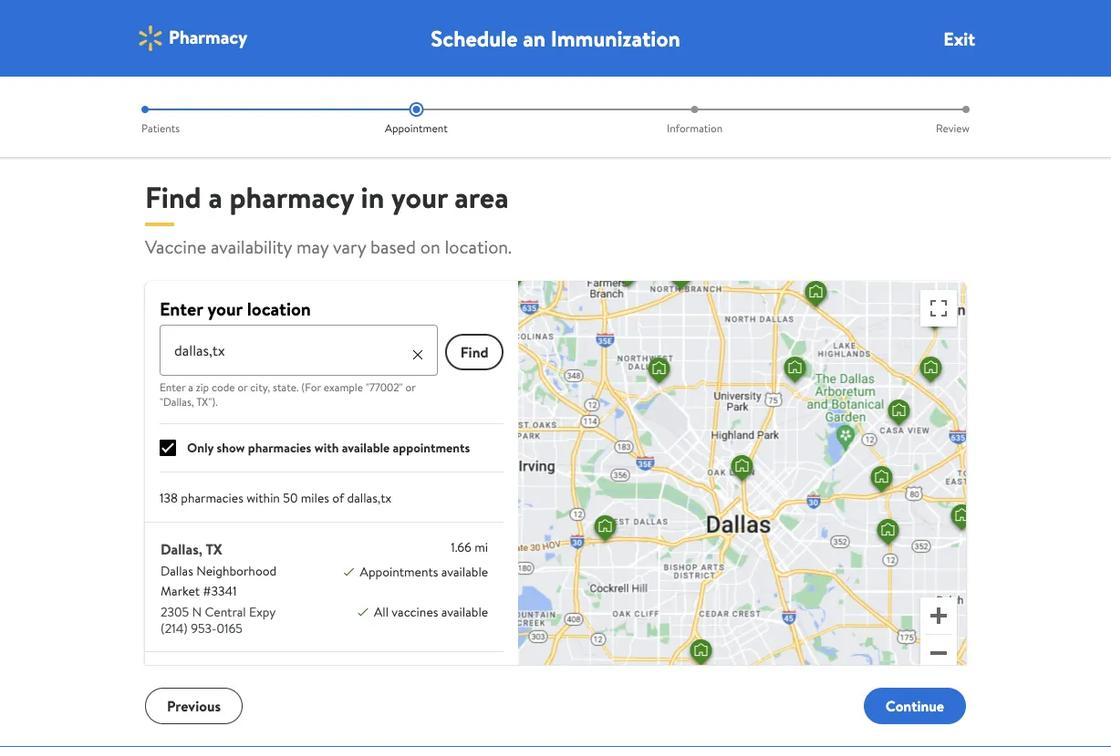 Task type: describe. For each thing, give the bounding box(es) containing it.
location.
[[445, 234, 512, 259]]

miles
[[301, 489, 329, 507]]

garland neighborhood market #4046 image
[[920, 301, 949, 336]]

expy
[[249, 603, 276, 621]]

138 pharmacies within 50 miles of dallas,tx
[[160, 489, 392, 507]]

enter your location element
[[160, 325, 438, 409]]

pharmacy
[[229, 177, 354, 217]]

dallas,tx
[[347, 489, 392, 507]]

953-
[[191, 619, 217, 637]]

appointment list item
[[277, 102, 556, 135]]

schedule an immunization
[[431, 23, 680, 53]]

market
[[161, 582, 200, 600]]

find button
[[445, 334, 504, 370]]

0 vertical spatial available
[[342, 439, 390, 457]]

vaccine
[[145, 234, 206, 259]]

continue
[[886, 696, 944, 716]]

pharmacy
[[169, 24, 247, 49]]

in
[[361, 177, 384, 217]]

"dallas,
[[160, 394, 194, 409]]

appointments
[[360, 563, 438, 581]]

only show pharmacies with available appointments
[[187, 439, 470, 457]]

1 vertical spatial available
[[441, 563, 488, 581]]

1 or from the left
[[238, 379, 248, 395]]

vary
[[333, 234, 366, 259]]

may
[[296, 234, 329, 259]]

tx
[[206, 539, 222, 559]]

patients list item
[[138, 102, 277, 135]]

enter your location
[[160, 296, 311, 321]]

dallas neighborhood market #3341
[[161, 562, 277, 600]]

2 or from the left
[[405, 379, 416, 395]]

all
[[374, 603, 389, 621]]

information list item
[[556, 102, 834, 135]]

review list item
[[834, 102, 973, 135]]

dallas supercenter #2427 image
[[801, 278, 831, 313]]

138
[[160, 489, 178, 507]]

dallas neighborhood market #3341 image
[[728, 452, 757, 487]]

based
[[370, 234, 416, 259]]

find for find a pharmacy in your area
[[145, 177, 201, 217]]

mesquite neighborhood market #5824 image
[[947, 502, 977, 536]]

on
[[420, 234, 440, 259]]

of
[[332, 489, 344, 507]]

vaccines
[[392, 603, 438, 621]]

#3341
[[203, 582, 237, 600]]

continue button
[[864, 688, 966, 724]]

exit
[[944, 26, 975, 51]]

1 vertical spatial pharmacies
[[181, 489, 243, 507]]

an
[[523, 23, 546, 53]]

50
[[283, 489, 298, 507]]

(for
[[301, 379, 321, 395]]

farmers branch neighborhood market #5624 image
[[614, 258, 643, 293]]

area
[[455, 177, 509, 217]]

enter for enter a zip code or city, state. (for example "77002" or "dallas, tx").
[[160, 379, 186, 395]]

vaccine availability may vary based on location.
[[145, 234, 512, 259]]

availability
[[211, 234, 292, 259]]

appointments
[[393, 439, 470, 457]]

dallas
[[161, 562, 193, 580]]

patients
[[141, 120, 180, 135]]

appointment
[[385, 120, 448, 135]]

all vaccines available
[[374, 603, 488, 621]]

review
[[936, 120, 970, 135]]

dallas neighborhood market #5021 image
[[884, 397, 914, 431]]



Task type: vqa. For each thing, say whether or not it's contained in the screenshot.
Schedule
yes



Task type: locate. For each thing, give the bounding box(es) containing it.
tx").
[[196, 394, 218, 409]]

with
[[314, 439, 339, 457]]

enter for enter your location
[[160, 296, 203, 321]]

previous button
[[145, 688, 243, 724]]

a
[[208, 177, 222, 217], [188, 379, 193, 395]]

2305
[[161, 603, 189, 621]]

available
[[342, 439, 390, 457], [441, 563, 488, 581], [441, 603, 488, 621]]

2 vertical spatial available
[[441, 603, 488, 621]]

0165
[[217, 619, 243, 637]]

n
[[192, 603, 202, 621]]

available down 1.66
[[441, 563, 488, 581]]

dallas, tx option group
[[145, 522, 504, 747]]

dallas supercenter #5889 image
[[645, 355, 674, 390]]

(214)
[[161, 619, 188, 637]]

dallas supercenter #5823 image
[[780, 354, 810, 389]]

balch springs supercenter #1118 image
[[966, 561, 995, 596]]

dallas supercenter #5147 image
[[591, 513, 620, 547]]

a left 'zip'
[[188, 379, 193, 395]]

enter left 'zip'
[[160, 379, 186, 395]]

Only show pharmacies with available appointments checkbox
[[160, 440, 176, 456]]

map region
[[427, 187, 1111, 747]]

find right "clear zip code." image
[[460, 342, 489, 362]]

only
[[187, 439, 214, 457]]

your
[[391, 177, 448, 217], [207, 296, 243, 321]]

1.66
[[451, 538, 472, 556]]

dallas supercenter #3014 image
[[687, 637, 716, 671]]

irving supercenter #2649 image
[[497, 263, 526, 297]]

0 horizontal spatial or
[[238, 379, 248, 395]]

or right "77002" in the left bottom of the page
[[405, 379, 416, 395]]

location
[[247, 296, 311, 321]]

0 horizontal spatial pharmacies
[[181, 489, 243, 507]]

available right with
[[342, 439, 390, 457]]

enter a zip code or city, state. (for example "77002" or "dallas, tx").
[[160, 379, 416, 409]]

Enter a zip code or city, state. (For example "77002" or "Dallas, TX"). text field
[[160, 325, 438, 376]]

garland supercenter #1800 image
[[916, 354, 946, 389]]

list
[[138, 102, 973, 135]]

0 vertical spatial a
[[208, 177, 222, 217]]

1.66 mi
[[451, 538, 488, 556]]

code
[[212, 379, 235, 395]]

None radio
[[145, 523, 504, 651], [145, 652, 504, 747], [145, 523, 504, 651], [145, 652, 504, 747]]

1 enter from the top
[[160, 296, 203, 321]]

enter
[[160, 296, 203, 321], [160, 379, 186, 395]]

find
[[145, 177, 201, 217], [460, 342, 489, 362]]

list containing patients
[[138, 102, 973, 135]]

enter inside enter a zip code or city, state. (for example "77002" or "dallas, tx").
[[160, 379, 186, 395]]

available right vaccines
[[441, 603, 488, 621]]

pharmacy button
[[136, 24, 247, 53]]

immunization
[[551, 23, 680, 53]]

enter down the vaccine
[[160, 296, 203, 321]]

0 vertical spatial pharmacies
[[248, 439, 311, 457]]

central
[[205, 603, 246, 621]]

1 horizontal spatial or
[[405, 379, 416, 395]]

pharmacies left with
[[248, 439, 311, 457]]

1 vertical spatial enter
[[160, 379, 186, 395]]

exit button
[[944, 26, 975, 51]]

1 vertical spatial your
[[207, 296, 243, 321]]

previous
[[167, 696, 221, 716]]

schedule
[[431, 23, 518, 53]]

dallas neighborhood market #3015 image
[[874, 516, 903, 551]]

1 vertical spatial find
[[460, 342, 489, 362]]

2 enter from the top
[[160, 379, 186, 395]]

your right the in
[[391, 177, 448, 217]]

or left the city,
[[238, 379, 248, 395]]

a up availability
[[208, 177, 222, 217]]

2305 n central expy (214) 953-0165
[[161, 603, 276, 637]]

a for enter
[[188, 379, 193, 395]]

a inside enter a zip code or city, state. (for example "77002" or "dallas, tx").
[[188, 379, 193, 395]]

1 vertical spatial a
[[188, 379, 193, 395]]

pharmacies right 138
[[181, 489, 243, 507]]

find up the vaccine
[[145, 177, 201, 217]]

0 horizontal spatial your
[[207, 296, 243, 321]]

a for find
[[208, 177, 222, 217]]

find for find
[[460, 342, 489, 362]]

dallas,
[[161, 539, 203, 559]]

0 horizontal spatial find
[[145, 177, 201, 217]]

pharmacies
[[248, 439, 311, 457], [181, 489, 243, 507]]

0 vertical spatial your
[[391, 177, 448, 217]]

your left 'location'
[[207, 296, 243, 321]]

dallas supercenter #2667 image
[[867, 463, 896, 498]]

within
[[247, 489, 280, 507]]

1 horizontal spatial find
[[460, 342, 489, 362]]

state.
[[273, 379, 299, 395]]

or
[[238, 379, 248, 395], [405, 379, 416, 395]]

1 horizontal spatial pharmacies
[[248, 439, 311, 457]]

1 horizontal spatial your
[[391, 177, 448, 217]]

1 horizontal spatial a
[[208, 177, 222, 217]]

clear zip code. image
[[411, 347, 425, 362]]

mi
[[475, 538, 488, 556]]

information
[[667, 120, 723, 135]]

example
[[324, 379, 363, 395]]

"77002"
[[366, 379, 403, 395]]

appointments available
[[360, 563, 488, 581]]

0 vertical spatial enter
[[160, 296, 203, 321]]

dallas supercenter #2105 image
[[666, 261, 696, 296]]

zip
[[196, 379, 209, 395]]

neighborhood
[[196, 562, 277, 580]]

0 vertical spatial find
[[145, 177, 201, 217]]

find inside button
[[460, 342, 489, 362]]

0 horizontal spatial a
[[188, 379, 193, 395]]

find a pharmacy in your area
[[145, 177, 509, 217]]

show
[[217, 439, 245, 457]]

city,
[[250, 379, 270, 395]]

dallas, tx
[[161, 539, 222, 559]]



